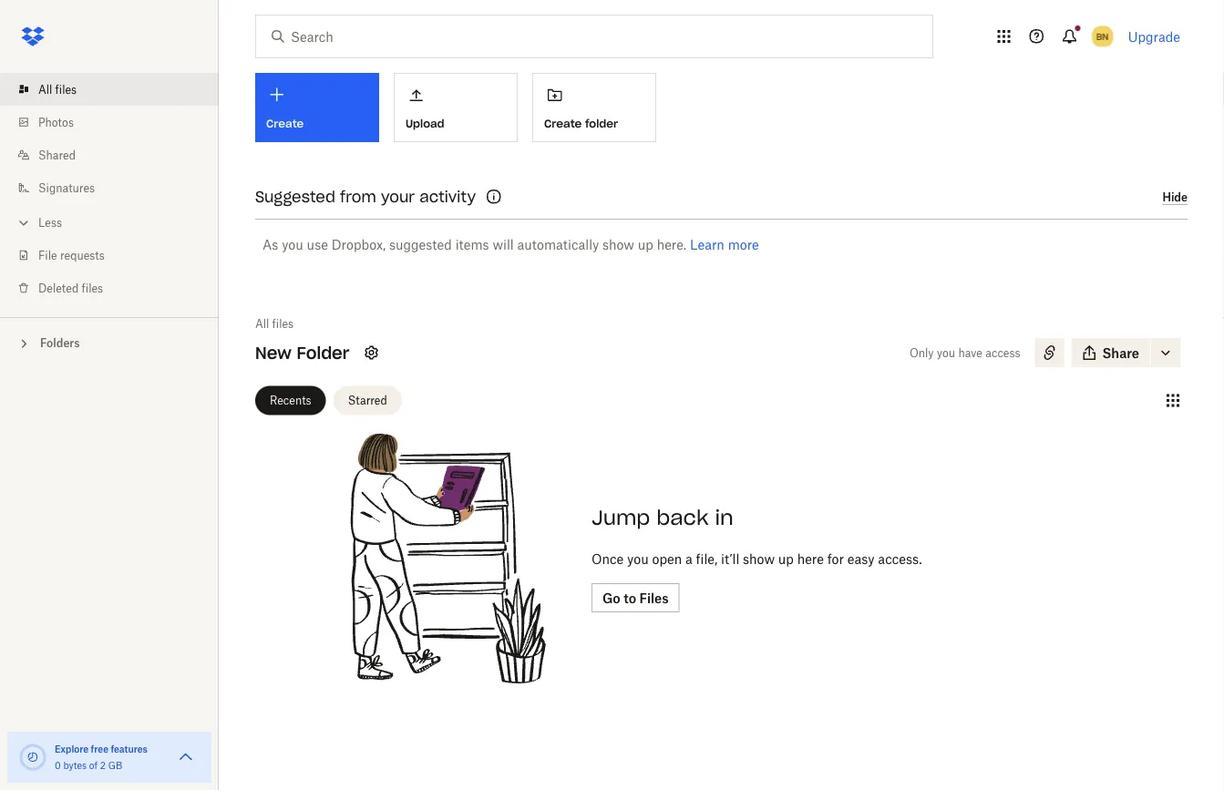 Task type: describe. For each thing, give the bounding box(es) containing it.
file
[[38, 248, 57, 262]]

of
[[89, 760, 98, 771]]

learn more link
[[690, 237, 759, 252]]

free
[[91, 743, 108, 755]]

1 horizontal spatial up
[[778, 551, 794, 567]]

suggested
[[255, 187, 335, 206]]

suggested
[[389, 237, 452, 252]]

create folder
[[544, 117, 618, 131]]

2 horizontal spatial files
[[272, 317, 294, 330]]

deleted files
[[38, 281, 103, 295]]

use
[[307, 237, 328, 252]]

photos
[[38, 115, 74, 129]]

starred button
[[333, 386, 402, 415]]

explore free features 0 bytes of 2 gb
[[55, 743, 148, 771]]

Search in folder "Dropbox" text field
[[291, 26, 895, 46]]

1 horizontal spatial all files link
[[255, 315, 294, 333]]

1 vertical spatial all
[[255, 317, 269, 330]]

upgrade
[[1128, 29, 1181, 44]]

to
[[624, 590, 636, 606]]

folder settings image
[[360, 342, 382, 364]]

all files list item
[[0, 73, 219, 106]]

only you have access
[[910, 346, 1021, 360]]

in
[[715, 505, 734, 531]]

signatures
[[38, 181, 95, 195]]

create folder button
[[532, 73, 656, 142]]

you for open
[[627, 551, 649, 567]]

new
[[255, 342, 292, 363]]

shared link
[[15, 139, 219, 171]]

bn
[[1097, 31, 1109, 42]]

have
[[959, 346, 983, 360]]

less
[[38, 216, 62, 229]]

features
[[111, 743, 148, 755]]

signatures link
[[15, 171, 219, 204]]

here.
[[657, 237, 687, 252]]

requests
[[60, 248, 105, 262]]

you for have
[[937, 346, 956, 360]]

go to files button
[[592, 583, 680, 613]]

you for use
[[282, 237, 303, 252]]

items
[[456, 237, 489, 252]]

folders button
[[0, 329, 219, 356]]

bn button
[[1088, 22, 1117, 51]]

it'll
[[721, 551, 740, 567]]

files for the 'deleted files' link
[[82, 281, 103, 295]]

explore
[[55, 743, 89, 755]]

jump back in
[[592, 505, 734, 531]]

create for create folder
[[544, 117, 582, 131]]

all files inside list item
[[38, 83, 77, 96]]

here
[[797, 551, 824, 567]]



Task type: locate. For each thing, give the bounding box(es) containing it.
files inside list item
[[55, 83, 77, 96]]

0
[[55, 760, 61, 771]]

file,
[[696, 551, 718, 567]]

file requests
[[38, 248, 105, 262]]

0 vertical spatial all files
[[38, 83, 77, 96]]

deleted files link
[[15, 272, 219, 304]]

access
[[986, 346, 1021, 360]]

bytes
[[63, 760, 87, 771]]

all files up "new"
[[255, 317, 294, 330]]

create inside button
[[544, 117, 582, 131]]

up left here
[[778, 551, 794, 567]]

2 horizontal spatial you
[[937, 346, 956, 360]]

all inside list item
[[38, 83, 52, 96]]

hide button
[[1163, 191, 1188, 205]]

0 horizontal spatial create
[[266, 117, 304, 131]]

suggested from your activity
[[255, 187, 476, 206]]

activity
[[420, 187, 476, 206]]

files for the top all files link
[[55, 83, 77, 96]]

up left here.
[[638, 237, 654, 252]]

dropbox image
[[15, 18, 51, 55]]

0 horizontal spatial up
[[638, 237, 654, 252]]

easy
[[848, 551, 875, 567]]

1 vertical spatial all files
[[255, 317, 294, 330]]

files up "photos"
[[55, 83, 77, 96]]

share button
[[1072, 338, 1151, 367]]

starred
[[348, 394, 387, 408]]

back
[[657, 505, 709, 531]]

all files link
[[15, 73, 219, 106], [255, 315, 294, 333]]

2 vertical spatial you
[[627, 551, 649, 567]]

1 vertical spatial all files link
[[255, 315, 294, 333]]

as you use dropbox, suggested items will automatically show up here. learn more
[[263, 237, 759, 252]]

all files link up shared 'link'
[[15, 73, 219, 106]]

0 vertical spatial you
[[282, 237, 303, 252]]

upload button
[[394, 73, 518, 142]]

create
[[544, 117, 582, 131], [266, 117, 304, 131]]

folder
[[297, 342, 350, 363]]

0 vertical spatial files
[[55, 83, 77, 96]]

hide
[[1163, 191, 1188, 204]]

shared
[[38, 148, 76, 162]]

folder
[[585, 117, 618, 131]]

all up "new"
[[255, 317, 269, 330]]

0 horizontal spatial show
[[603, 237, 634, 252]]

open
[[652, 551, 682, 567]]

0 vertical spatial all
[[38, 83, 52, 96]]

list
[[0, 62, 219, 317]]

gb
[[108, 760, 122, 771]]

1 horizontal spatial create
[[544, 117, 582, 131]]

you left have
[[937, 346, 956, 360]]

new folder
[[255, 342, 350, 363]]

you left open
[[627, 551, 649, 567]]

go to files
[[603, 590, 669, 606]]

upload
[[406, 117, 445, 131]]

show right it'll
[[743, 551, 775, 567]]

create button
[[255, 73, 379, 142]]

0 horizontal spatial all files
[[38, 83, 77, 96]]

from
[[340, 187, 376, 206]]

0 vertical spatial up
[[638, 237, 654, 252]]

1 horizontal spatial you
[[627, 551, 649, 567]]

show
[[603, 237, 634, 252], [743, 551, 775, 567]]

upgrade link
[[1128, 29, 1181, 44]]

recents
[[270, 394, 311, 408]]

as
[[263, 237, 278, 252]]

a
[[686, 551, 693, 567]]

go
[[603, 590, 621, 606]]

learn
[[690, 237, 725, 252]]

0 horizontal spatial all
[[38, 83, 52, 96]]

1 horizontal spatial show
[[743, 551, 775, 567]]

1 horizontal spatial all
[[255, 317, 269, 330]]

only
[[910, 346, 934, 360]]

1 horizontal spatial files
[[82, 281, 103, 295]]

file requests link
[[15, 239, 219, 272]]

0 vertical spatial all files link
[[15, 73, 219, 106]]

1 vertical spatial files
[[82, 281, 103, 295]]

access.
[[878, 551, 922, 567]]

create left folder
[[544, 117, 582, 131]]

up
[[638, 237, 654, 252], [778, 551, 794, 567]]

folders
[[40, 336, 80, 350]]

you right as
[[282, 237, 303, 252]]

files
[[55, 83, 77, 96], [82, 281, 103, 295], [272, 317, 294, 330]]

create for create
[[266, 117, 304, 131]]

once you open a file, it'll show up here for easy access.
[[592, 551, 922, 567]]

dropbox,
[[332, 237, 386, 252]]

1 horizontal spatial all files
[[255, 317, 294, 330]]

will
[[493, 237, 514, 252]]

0 horizontal spatial files
[[55, 83, 77, 96]]

files
[[639, 590, 669, 606]]

less image
[[15, 214, 33, 232]]

0 horizontal spatial all files link
[[15, 73, 219, 106]]

automatically
[[517, 237, 599, 252]]

1 vertical spatial you
[[937, 346, 956, 360]]

1 vertical spatial show
[[743, 551, 775, 567]]

photos link
[[15, 106, 219, 139]]

2
[[100, 760, 106, 771]]

jump
[[592, 505, 650, 531]]

deleted
[[38, 281, 79, 295]]

files right the deleted
[[82, 281, 103, 295]]

all files link up "new"
[[255, 315, 294, 333]]

for
[[827, 551, 844, 567]]

0 horizontal spatial you
[[282, 237, 303, 252]]

files up "new"
[[272, 317, 294, 330]]

you
[[282, 237, 303, 252], [937, 346, 956, 360], [627, 551, 649, 567]]

all files
[[38, 83, 77, 96], [255, 317, 294, 330]]

share
[[1103, 345, 1140, 361]]

show left here.
[[603, 237, 634, 252]]

2 vertical spatial files
[[272, 317, 294, 330]]

more
[[728, 237, 759, 252]]

create inside popup button
[[266, 117, 304, 131]]

list containing all files
[[0, 62, 219, 317]]

your
[[381, 187, 415, 206]]

all up "photos"
[[38, 83, 52, 96]]

all files up "photos"
[[38, 83, 77, 96]]

once
[[592, 551, 624, 567]]

0 vertical spatial show
[[603, 237, 634, 252]]

recents button
[[255, 386, 326, 415]]

quota usage element
[[18, 743, 47, 772]]

create up suggested
[[266, 117, 304, 131]]

1 vertical spatial up
[[778, 551, 794, 567]]

all
[[38, 83, 52, 96], [255, 317, 269, 330]]



Task type: vqa. For each thing, say whether or not it's contained in the screenshot.
BN Popup Button at the top right
yes



